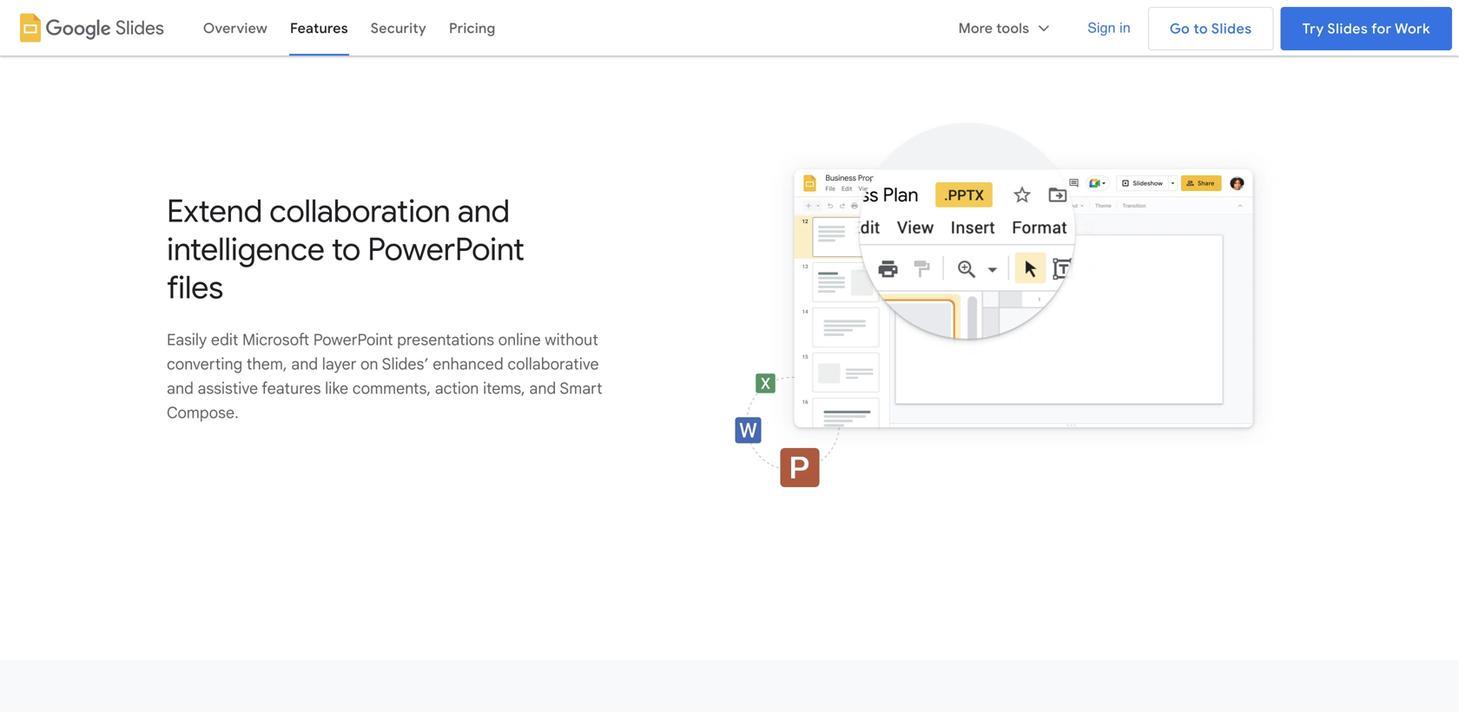 Task type: describe. For each thing, give the bounding box(es) containing it.
enhanced
[[433, 355, 504, 374]]

1 horizontal spatial slides
[[1212, 20, 1253, 37]]

24px image
[[1037, 20, 1053, 36]]

go to slides
[[1170, 20, 1253, 37]]

sign in link
[[1078, 7, 1142, 49]]

layer
[[322, 355, 357, 374]]

in
[[1120, 20, 1131, 36]]

try slides for work link
[[1281, 7, 1453, 50]]

to inside extend collaboration and intelligence to powerpoint files
[[332, 230, 361, 269]]

microsoft
[[242, 330, 309, 350]]

collaboration
[[269, 192, 451, 231]]

on
[[361, 355, 379, 374]]

converting
[[167, 355, 243, 374]]

security link
[[360, 7, 438, 49]]

go
[[1170, 20, 1191, 37]]

powerpoint inside extend collaboration and intelligence to powerpoint files
[[368, 230, 525, 269]]

without
[[545, 330, 599, 350]]

easily
[[167, 330, 207, 350]]

features
[[290, 20, 348, 37]]

pricing
[[449, 20, 496, 37]]

sign in
[[1088, 20, 1131, 36]]

comments,
[[353, 379, 431, 398]]

slides inside "link"
[[1328, 20, 1369, 37]]

action
[[435, 379, 479, 398]]

items,
[[483, 379, 526, 398]]

more
[[959, 20, 993, 37]]

slides icon image
[[15, 12, 46, 43]]

slides connect to google apps image
[[706, 113, 1293, 504]]

extend collaboration and intelligence to powerpoint files
[[167, 192, 525, 308]]

overview link
[[192, 7, 279, 49]]

try slides for work
[[1303, 20, 1431, 37]]

for
[[1372, 20, 1393, 37]]

presentations
[[397, 330, 494, 350]]

and inside extend collaboration and intelligence to powerpoint files
[[458, 192, 510, 231]]

0 horizontal spatial slides
[[116, 16, 164, 39]]

easily edit microsoft powerpoint presentations online without converting them, and layer on slides' enhanced collaborative and assistive features like comments, action items, and smart compose.
[[167, 330, 603, 423]]



Task type: locate. For each thing, give the bounding box(es) containing it.
files
[[167, 268, 223, 308]]

security
[[371, 20, 427, 37]]

powerpoint inside easily edit microsoft powerpoint presentations online without converting them, and layer on slides' enhanced collaborative and assistive features like comments, action items, and smart compose.
[[313, 330, 393, 350]]

slides link
[[7, 7, 172, 49]]

them,
[[247, 355, 287, 374]]

1 vertical spatial powerpoint
[[313, 330, 393, 350]]

slides
[[116, 16, 164, 39], [1212, 20, 1253, 37], [1328, 20, 1369, 37]]

assistive
[[198, 379, 258, 398]]

work
[[1396, 20, 1431, 37]]

collaborative
[[508, 355, 599, 374]]

smart
[[560, 379, 603, 398]]

online
[[498, 330, 541, 350]]

2 horizontal spatial slides
[[1328, 20, 1369, 37]]

list containing overview
[[173, 0, 1078, 56]]

more tools
[[959, 20, 1030, 37]]

0 vertical spatial to
[[1194, 20, 1209, 37]]

extend
[[167, 192, 262, 231]]

intelligence
[[167, 230, 325, 269]]

edit
[[211, 330, 238, 350]]

to
[[1194, 20, 1209, 37], [332, 230, 361, 269]]

sign
[[1088, 20, 1116, 36]]

like
[[325, 379, 349, 398]]

features link
[[279, 7, 360, 49]]

0 horizontal spatial to
[[332, 230, 361, 269]]

powerpoint
[[368, 230, 525, 269], [313, 330, 393, 350]]

tools
[[997, 20, 1030, 37]]

more tools link
[[948, 7, 1064, 49]]

features
[[262, 379, 321, 398]]

try
[[1303, 20, 1325, 37]]

go to slides link
[[1149, 7, 1274, 50]]

pricing link
[[438, 7, 507, 49]]

overview
[[203, 20, 268, 37]]

list
[[173, 0, 1078, 56]]

0 vertical spatial powerpoint
[[368, 230, 525, 269]]

compose.
[[167, 403, 239, 423]]

slides'
[[382, 355, 429, 374]]

1 vertical spatial to
[[332, 230, 361, 269]]

and
[[458, 192, 510, 231], [291, 355, 318, 374], [167, 379, 194, 398], [530, 379, 556, 398]]

1 horizontal spatial to
[[1194, 20, 1209, 37]]



Task type: vqa. For each thing, say whether or not it's contained in the screenshot.
Join User Studies link
no



